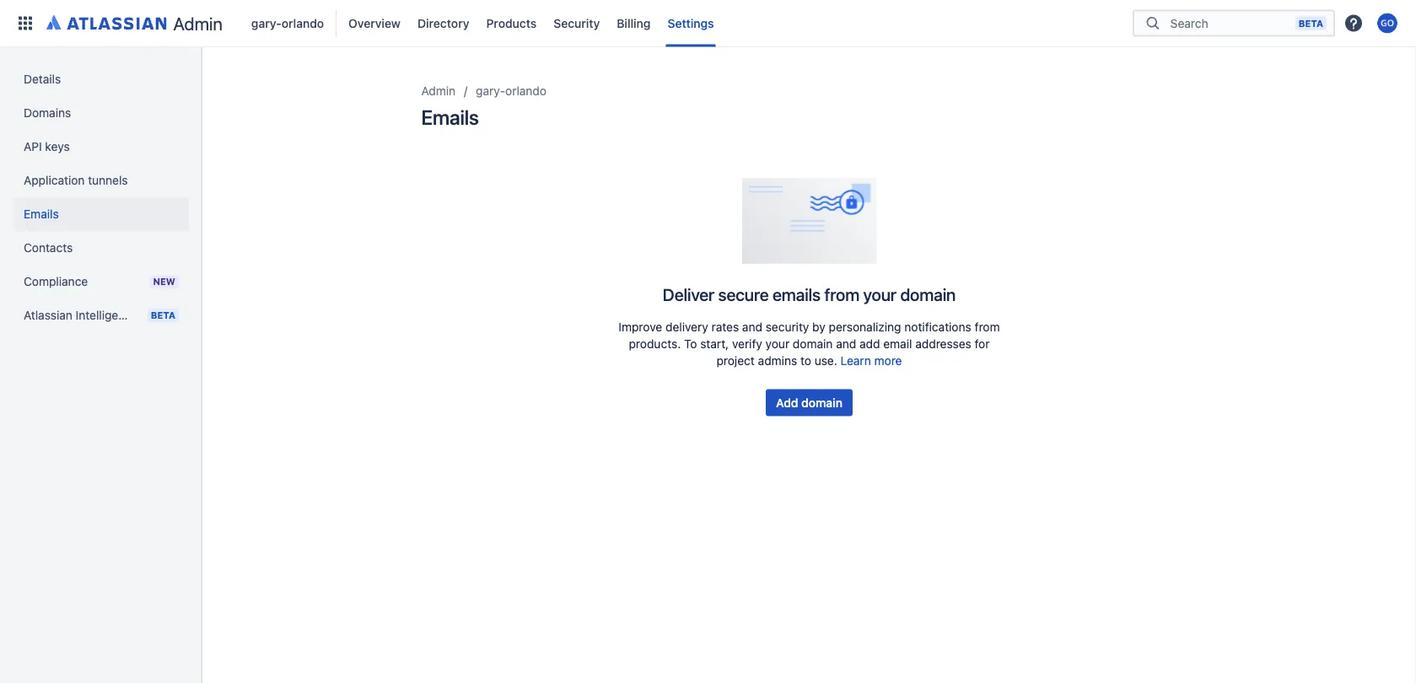 Task type: locate. For each thing, give the bounding box(es) containing it.
1 vertical spatial and
[[836, 337, 857, 351]]

2 vertical spatial domain
[[802, 396, 843, 410]]

secure
[[719, 285, 769, 305]]

1 horizontal spatial from
[[975, 320, 1000, 334]]

gary-orlando for topmost gary-orlando link
[[251, 16, 324, 30]]

domains link
[[14, 96, 189, 130]]

gary- inside 'global navigation' element
[[251, 16, 282, 30]]

your up personalizing
[[864, 285, 897, 305]]

global navigation element
[[10, 0, 1133, 47]]

admin up toggle navigation 'image'
[[173, 13, 223, 34]]

application tunnels link
[[14, 164, 189, 197]]

your
[[864, 285, 897, 305], [766, 337, 790, 351]]

domain right add
[[802, 396, 843, 410]]

directory link
[[413, 10, 475, 37]]

help icon image
[[1344, 13, 1364, 33]]

api keys
[[24, 140, 70, 154]]

from up personalizing
[[825, 285, 860, 305]]

add domain
[[776, 396, 843, 410]]

atlassian
[[24, 308, 72, 322]]

admin down directory link
[[421, 84, 456, 98]]

0 horizontal spatial from
[[825, 285, 860, 305]]

domain inside improve delivery rates and security by personalizing notifications from products. to start, verify your domain and add email addresses for project admins to use.
[[793, 337, 833, 351]]

1 horizontal spatial your
[[864, 285, 897, 305]]

api
[[24, 140, 42, 154]]

1 vertical spatial from
[[975, 320, 1000, 334]]

orlando
[[282, 16, 324, 30], [506, 84, 547, 98]]

from up the for on the right of page
[[975, 320, 1000, 334]]

gary-orlando inside 'global navigation' element
[[251, 16, 324, 30]]

beta
[[151, 310, 176, 321]]

admin link
[[41, 10, 229, 37], [421, 81, 456, 101]]

gary-orlando link
[[246, 10, 329, 37], [476, 81, 547, 101]]

1 vertical spatial domain
[[793, 337, 833, 351]]

1 horizontal spatial gary-
[[476, 84, 506, 98]]

1 vertical spatial orlando
[[506, 84, 547, 98]]

gary-orlando
[[251, 16, 324, 30], [476, 84, 547, 98]]

your up admins
[[766, 337, 790, 351]]

1 vertical spatial emails
[[24, 207, 59, 221]]

0 horizontal spatial orlando
[[282, 16, 324, 30]]

emails inside emails link
[[24, 207, 59, 221]]

1 horizontal spatial admin link
[[421, 81, 456, 101]]

0 vertical spatial orlando
[[282, 16, 324, 30]]

personalizing
[[829, 320, 902, 334]]

gary-orlando for right gary-orlando link
[[476, 84, 547, 98]]

1 horizontal spatial gary-orlando
[[476, 84, 547, 98]]

verify
[[732, 337, 763, 351]]

0 horizontal spatial gary-
[[251, 16, 282, 30]]

1 vertical spatial gary-orlando
[[476, 84, 547, 98]]

start,
[[701, 337, 729, 351]]

0 horizontal spatial your
[[766, 337, 790, 351]]

contacts
[[24, 241, 73, 255]]

1 horizontal spatial orlando
[[506, 84, 547, 98]]

directory
[[418, 16, 470, 30]]

domain inside button
[[802, 396, 843, 410]]

domain up notifications
[[901, 285, 956, 305]]

for
[[975, 337, 990, 351]]

improve delivery rates and security by personalizing notifications from products. to start, verify your domain and add email addresses for project admins to use.
[[619, 320, 1000, 368]]

0 horizontal spatial admin
[[173, 13, 223, 34]]

orlando inside 'global navigation' element
[[282, 16, 324, 30]]

domain
[[901, 285, 956, 305], [793, 337, 833, 351], [802, 396, 843, 410]]

orlando down products link
[[506, 84, 547, 98]]

emails
[[421, 105, 479, 129], [24, 207, 59, 221]]

Search field
[[1166, 8, 1296, 38]]

api keys link
[[14, 130, 189, 164]]

0 horizontal spatial admin link
[[41, 10, 229, 37]]

0 horizontal spatial and
[[743, 320, 763, 334]]

deliver secure emails from your domain
[[663, 285, 956, 305]]

security
[[766, 320, 810, 334]]

admin
[[173, 13, 223, 34], [421, 84, 456, 98]]

admin link up details link
[[41, 10, 229, 37]]

billing
[[617, 16, 651, 30]]

emails
[[773, 285, 821, 305]]

details
[[24, 72, 61, 86]]

0 vertical spatial your
[[864, 285, 897, 305]]

1 vertical spatial your
[[766, 337, 790, 351]]

0 vertical spatial from
[[825, 285, 860, 305]]

0 horizontal spatial gary-orlando link
[[246, 10, 329, 37]]

orlando left overview
[[282, 16, 324, 30]]

beta
[[1299, 18, 1324, 29]]

1 vertical spatial gary-orlando link
[[476, 81, 547, 101]]

add domain button
[[766, 390, 853, 417]]

atlassian image
[[46, 12, 167, 32], [46, 12, 167, 32]]

0 vertical spatial gary-orlando
[[251, 16, 324, 30]]

0 vertical spatial admin link
[[41, 10, 229, 37]]

and up verify
[[743, 320, 763, 334]]

admins
[[758, 354, 798, 368]]

keys
[[45, 140, 70, 154]]

rates
[[712, 320, 739, 334]]

1 horizontal spatial emails
[[421, 105, 479, 129]]

from
[[825, 285, 860, 305], [975, 320, 1000, 334]]

gary-
[[251, 16, 282, 30], [476, 84, 506, 98]]

and
[[743, 320, 763, 334], [836, 337, 857, 351]]

overview
[[349, 16, 401, 30]]

domains
[[24, 106, 71, 120]]

learn
[[841, 354, 871, 368]]

details link
[[14, 62, 189, 96]]

0 vertical spatial admin
[[173, 13, 223, 34]]

security link
[[549, 10, 605, 37]]

1 vertical spatial admin
[[421, 84, 456, 98]]

admin link down directory link
[[421, 81, 456, 101]]

0 horizontal spatial gary-orlando
[[251, 16, 324, 30]]

security
[[554, 16, 600, 30]]

1 horizontal spatial admin
[[421, 84, 456, 98]]

0 horizontal spatial emails
[[24, 207, 59, 221]]

more
[[875, 354, 903, 368]]

to
[[801, 354, 812, 368]]

0 vertical spatial gary-
[[251, 16, 282, 30]]

and up learn
[[836, 337, 857, 351]]

add
[[860, 337, 881, 351]]

domain down the by
[[793, 337, 833, 351]]

appswitcher icon image
[[15, 13, 35, 33]]

new
[[153, 276, 176, 287]]

contacts link
[[14, 231, 189, 265]]

billing link
[[612, 10, 656, 37]]

admin banner
[[0, 0, 1417, 47]]



Task type: describe. For each thing, give the bounding box(es) containing it.
settings link
[[663, 10, 719, 37]]

learn more
[[841, 354, 903, 368]]

delivery
[[666, 320, 709, 334]]

emails link
[[14, 197, 189, 231]]

add
[[776, 396, 799, 410]]

account image
[[1378, 13, 1398, 33]]

project
[[717, 354, 755, 368]]

1 horizontal spatial gary-orlando link
[[476, 81, 547, 101]]

0 vertical spatial gary-orlando link
[[246, 10, 329, 37]]

admin inside 'global navigation' element
[[173, 13, 223, 34]]

admin link inside 'global navigation' element
[[41, 10, 229, 37]]

learn more link
[[841, 354, 903, 368]]

1 vertical spatial gary-
[[476, 84, 506, 98]]

products.
[[629, 337, 681, 351]]

notifications
[[905, 320, 972, 334]]

to
[[684, 337, 697, 351]]

toggle navigation image
[[186, 68, 223, 101]]

tunnels
[[88, 173, 128, 187]]

email
[[884, 337, 913, 351]]

application tunnels
[[24, 173, 128, 187]]

compliance
[[24, 275, 88, 289]]

application
[[24, 173, 85, 187]]

0 vertical spatial domain
[[901, 285, 956, 305]]

atlassian intelligence
[[24, 308, 138, 322]]

0 vertical spatial emails
[[421, 105, 479, 129]]

products link
[[481, 10, 542, 37]]

products
[[486, 16, 537, 30]]

your inside improve delivery rates and security by personalizing notifications from products. to start, verify your domain and add email addresses for project admins to use.
[[766, 337, 790, 351]]

by
[[813, 320, 826, 334]]

from inside improve delivery rates and security by personalizing notifications from products. to start, verify your domain and add email addresses for project admins to use.
[[975, 320, 1000, 334]]

deliver
[[663, 285, 715, 305]]

overview link
[[344, 10, 406, 37]]

search icon image
[[1143, 15, 1164, 32]]

addresses
[[916, 337, 972, 351]]

intelligence
[[76, 308, 138, 322]]

settings
[[668, 16, 714, 30]]

improve
[[619, 320, 663, 334]]

1 horizontal spatial and
[[836, 337, 857, 351]]

1 vertical spatial admin link
[[421, 81, 456, 101]]

use.
[[815, 354, 838, 368]]

0 vertical spatial and
[[743, 320, 763, 334]]



Task type: vqa. For each thing, say whether or not it's contained in the screenshot.
the rightmost orlando
yes



